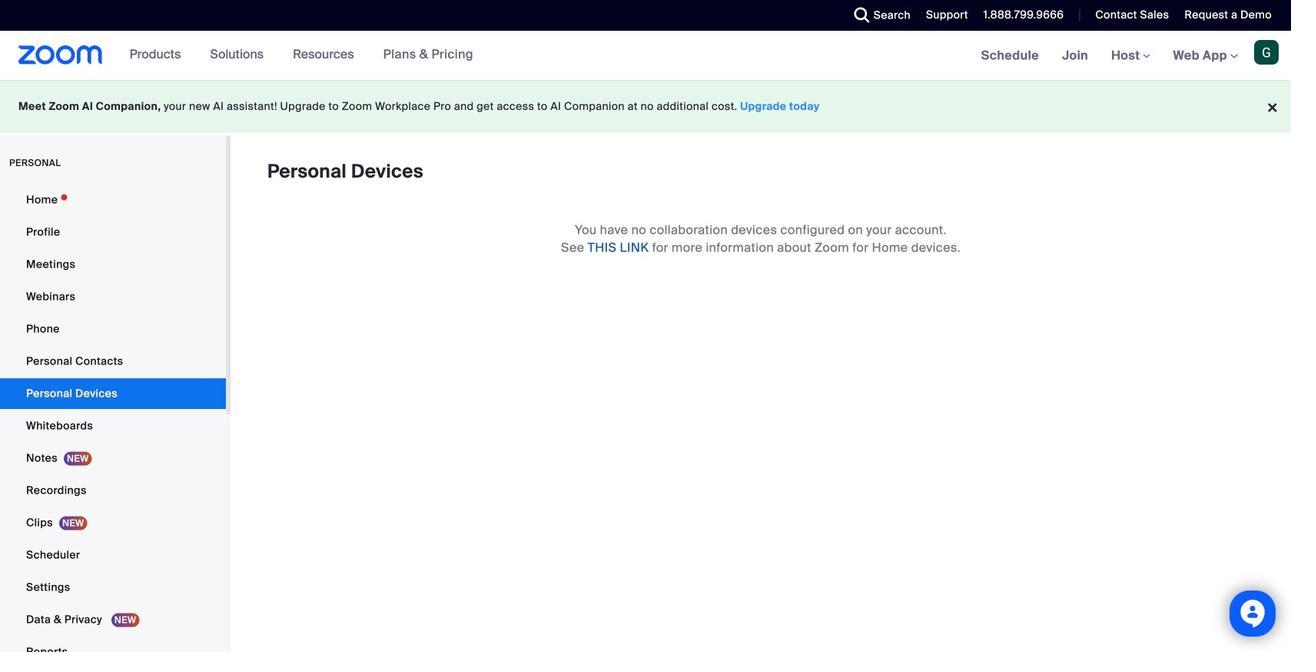 Task type: vqa. For each thing, say whether or not it's contained in the screenshot.
meetings 'navigation'
yes



Task type: describe. For each thing, give the bounding box(es) containing it.
meetings navigation
[[970, 31, 1292, 81]]

zoom logo image
[[18, 45, 103, 65]]

profile picture image
[[1255, 40, 1279, 65]]



Task type: locate. For each thing, give the bounding box(es) containing it.
product information navigation
[[118, 31, 485, 80]]

footer
[[0, 80, 1292, 133]]

banner
[[0, 31, 1292, 81]]

personal menu menu
[[0, 185, 226, 652]]



